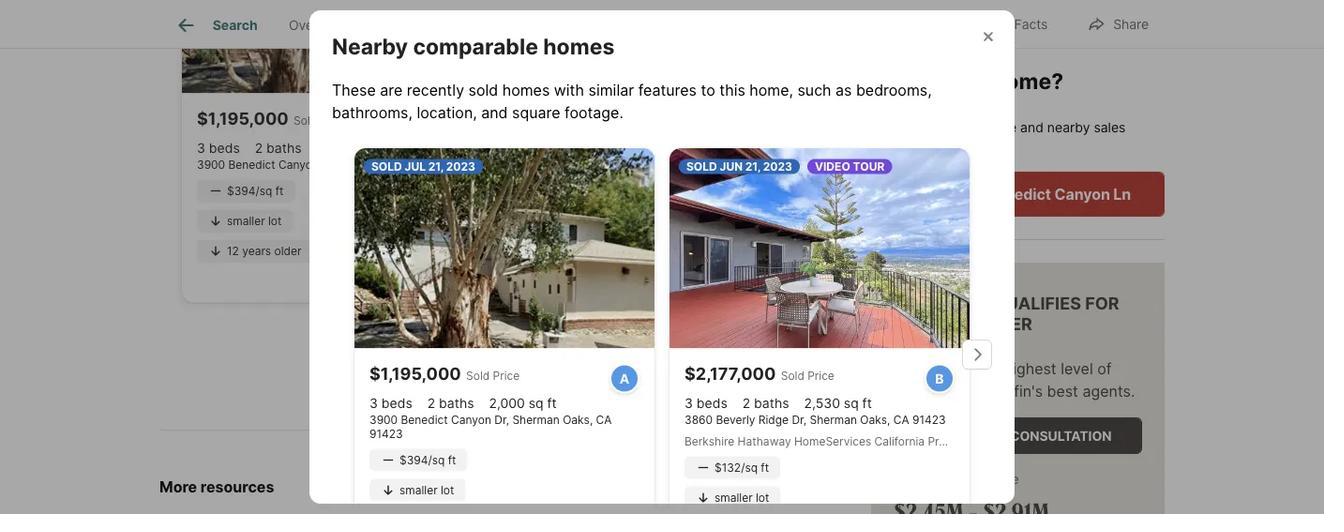 Task type: locate. For each thing, give the bounding box(es) containing it.
3900
[[197, 159, 225, 173], [370, 413, 398, 427]]

your
[[940, 68, 988, 94]]

21, for $1,195,000
[[429, 159, 444, 173]]

$394/sq ft inside nearby comparable homes dialog
[[400, 453, 456, 467]]

3860 beverly ridge dr, sherman oaks, ca 91423 berkshire hathaway homeservices california properties for berkshire hathaway homeservices california properties
[[524, 159, 822, 194]]

1 horizontal spatial benedict
[[401, 413, 448, 427]]

estimated sale price
[[894, 471, 1020, 487]]

homeservices inside nearby comparable homes dialog
[[795, 435, 872, 448]]

1 vertical spatial 3900 benedict canyon dr, sherman oaks, ca 91423
[[370, 413, 612, 441]]

tab up features
[[632, 3, 739, 48]]

ca inside 3900 benedict canyon dr, sherman oaks, ca 91423
[[596, 413, 612, 427]]

smaller
[[227, 215, 265, 228], [554, 236, 592, 250], [400, 483, 438, 497], [715, 491, 753, 504]]

0 vertical spatial years
[[242, 245, 271, 258]]

2,000 down bathrooms,
[[317, 141, 353, 157]]

0 vertical spatial older
[[274, 245, 302, 258]]

sold
[[469, 81, 498, 99]]

a right 'map'
[[620, 370, 630, 386]]

1 vertical spatial homeservices
[[795, 435, 872, 448]]

properties for 3860 beverly ridge dr, sherman oaks, ca 91423
[[928, 435, 983, 448]]

1 sold from the left
[[372, 159, 402, 173]]

2,000 sq ft down view comparables on map button at the bottom left
[[489, 395, 557, 411]]

1 vertical spatial photo of 3900 benedict canyon dr, sherman oaks, ca 91423 image
[[355, 148, 655, 348]]

0 horizontal spatial 2023
[[446, 159, 476, 173]]

this for track
[[910, 119, 933, 135]]

1 vertical spatial 2,000 sq ft
[[489, 395, 557, 411]]

0 horizontal spatial $2,177,000
[[524, 109, 615, 130]]

recently
[[407, 81, 465, 99]]

sale
[[960, 471, 985, 487]]

0 horizontal spatial 2,530 sq ft
[[643, 141, 711, 157]]

2 baths
[[255, 141, 302, 157], [581, 141, 628, 157], [428, 395, 474, 411], [743, 395, 790, 411]]

older up 'map'
[[596, 266, 623, 280]]

home,
[[750, 81, 794, 99]]

12 years older
[[227, 245, 302, 258]]

0 vertical spatial california
[[714, 181, 764, 194]]

$394/sq ft
[[227, 185, 284, 198], [400, 453, 456, 467]]

1 horizontal spatial sold
[[687, 159, 718, 173]]

photo of 3860 beverly ridge dr, sherman oaks, ca 91423 image inside nearby comparable homes dialog
[[670, 148, 970, 348]]

0 vertical spatial beverly
[[555, 159, 594, 173]]

benedict down $1,195,000 sold price
[[228, 159, 276, 173]]

ca down 'map'
[[596, 413, 612, 427]]

california
[[714, 181, 764, 194], [875, 435, 925, 448]]

1 horizontal spatial california
[[875, 435, 925, 448]]

1 horizontal spatial $132/sq ft
[[715, 461, 769, 474]]

premier
[[959, 314, 1033, 334]]

benedict
[[228, 159, 276, 173], [987, 185, 1052, 203], [401, 413, 448, 427]]

0 vertical spatial $132/sq
[[554, 206, 597, 220]]

older for 3 years older
[[596, 266, 623, 280]]

0 horizontal spatial $1,195,000
[[197, 109, 289, 130]]

this inside track this home's value and nearby sales activity
[[910, 119, 933, 135]]

3 beds
[[197, 141, 240, 157], [524, 141, 566, 157], [370, 395, 413, 411], [685, 395, 728, 411]]

nearby comparable homes element
[[332, 10, 637, 60]]

1 horizontal spatial beverly
[[716, 413, 756, 427]]

ridge for 3860 beverly ridge dr, sherman oaks, ca 91423
[[759, 413, 789, 427]]

0 vertical spatial $1,195,000
[[197, 109, 289, 130]]

0 vertical spatial $394/sq
[[227, 185, 272, 198]]

a inside dialog
[[620, 370, 630, 386]]

are
[[380, 81, 403, 99]]

overview
[[289, 17, 348, 33]]

this right is
[[895, 68, 935, 94]]

1 sold price from the left
[[466, 369, 520, 383]]

0 horizontal spatial 3900
[[197, 159, 225, 173]]

tab up home,
[[739, 3, 819, 48]]

2 tab from the left
[[493, 3, 632, 48]]

sold price for $2,177,000
[[781, 369, 835, 383]]

1 horizontal spatial older
[[596, 266, 623, 280]]

video
[[815, 159, 851, 173]]

canyon inside button
[[1055, 185, 1111, 203]]

0 horizontal spatial canyon
[[279, 159, 319, 173]]

2,000
[[317, 141, 353, 157], [489, 395, 525, 411]]

0 horizontal spatial homeservices
[[633, 181, 711, 194]]

sherman
[[340, 159, 387, 173], [649, 159, 696, 173], [513, 413, 560, 427], [810, 413, 858, 427]]

properties for berkshire hathaway homeservices california properties
[[767, 181, 822, 194]]

0 horizontal spatial properties
[[767, 181, 822, 194]]

1 horizontal spatial 2,000
[[489, 395, 525, 411]]

1 vertical spatial $132/sq
[[715, 461, 758, 474]]

older
[[274, 245, 302, 258], [596, 266, 623, 280]]

baths
[[267, 141, 302, 157], [593, 141, 628, 157], [439, 395, 474, 411], [754, 395, 790, 411]]

sq down bathrooms,
[[356, 141, 371, 157]]

ridge inside nearby comparable homes dialog
[[759, 413, 789, 427]]

$1,195,000 for $1,195,000 sold price
[[197, 109, 289, 130]]

1 vertical spatial canyon
[[1055, 185, 1111, 203]]

3900 benedict canyon dr, sherman oaks, ca 91423 inside nearby comparable homes dialog
[[370, 413, 612, 441]]

sold for $1,195,000
[[372, 159, 402, 173]]

1 horizontal spatial $394/sq ft
[[400, 453, 456, 467]]

these
[[332, 81, 376, 99]]

21, right jun
[[746, 159, 761, 173]]

1 horizontal spatial homeservices
[[795, 435, 872, 448]]

canyon
[[279, 159, 319, 173], [1055, 185, 1111, 203], [451, 413, 492, 427]]

homes
[[543, 33, 615, 59], [503, 81, 550, 99]]

1 vertical spatial properties
[[928, 435, 983, 448]]

0 vertical spatial ridge
[[597, 159, 628, 173]]

price
[[320, 115, 347, 128], [647, 115, 674, 128], [493, 369, 520, 383], [808, 369, 835, 383]]

berkshire for 3860 beverly ridge dr, sherman oaks, ca 91423
[[685, 435, 735, 448]]

1 vertical spatial 2,530 sq ft
[[805, 395, 872, 411]]

1 vertical spatial 2,000
[[489, 395, 525, 411]]

0 vertical spatial $2,177,000
[[524, 109, 615, 130]]

1 vertical spatial homes
[[503, 81, 550, 99]]

1 horizontal spatial and
[[1021, 119, 1044, 135]]

map
[[565, 352, 597, 371]]

1 tab from the left
[[363, 3, 493, 48]]

$2,177,000 for $2,177,000
[[685, 363, 776, 384]]

price inside $2,177,000 sold price
[[647, 115, 674, 128]]

beverly for 3860 beverly ridge dr, sherman oaks, ca 91423
[[716, 413, 756, 427]]

ft
[[375, 141, 384, 157], [701, 141, 711, 157], [276, 185, 284, 198], [600, 206, 608, 220], [548, 395, 557, 411], [863, 395, 872, 411], [448, 453, 456, 467], [761, 461, 769, 474]]

hathaway inside nearby comparable homes dialog
[[738, 435, 792, 448]]

$132/sq inside nearby comparable homes dialog
[[715, 461, 758, 474]]

3900 benedict canyon dr, sherman oaks, ca 91423 down bathrooms,
[[197, 159, 476, 173]]

0 horizontal spatial 2,000
[[317, 141, 353, 157]]

$2,177,000 inside nearby comparable homes dialog
[[685, 363, 776, 384]]

1 horizontal spatial years
[[564, 266, 593, 280]]

b
[[936, 370, 945, 386]]

lot
[[268, 215, 282, 228], [595, 236, 608, 250], [441, 483, 454, 497], [756, 491, 770, 504]]

0 horizontal spatial 21,
[[429, 159, 444, 173]]

this right track
[[910, 119, 933, 135]]

1 horizontal spatial $2,177,000
[[685, 363, 776, 384]]

0 vertical spatial hathaway
[[577, 181, 630, 194]]

$132/sq
[[554, 206, 597, 220], [715, 461, 758, 474]]

hathaway for berkshire hathaway homeservices california properties
[[577, 181, 630, 194]]

homeservices for berkshire hathaway homeservices california properties
[[633, 181, 711, 194]]

2,530 sq ft left service
[[805, 395, 872, 411]]

0 horizontal spatial 3860
[[524, 159, 552, 173]]

berkshire for berkshire hathaway homeservices california properties
[[524, 181, 574, 194]]

more resources
[[160, 478, 274, 496]]

tab up with on the left of the page
[[493, 3, 632, 48]]

photo of 3900 benedict canyon dr, sherman oaks, ca 91423 image
[[182, 0, 494, 94], [355, 148, 655, 348]]

2 vertical spatial benedict
[[401, 413, 448, 427]]

tab
[[363, 3, 493, 48], [493, 3, 632, 48], [632, 3, 739, 48], [739, 3, 819, 48]]

1 horizontal spatial 2,530
[[805, 395, 841, 411]]

sold left jul
[[372, 159, 402, 173]]

beverly for berkshire hathaway homeservices california properties
[[555, 159, 594, 173]]

1 vertical spatial $1,195,000
[[370, 363, 461, 384]]

2 21, from the left
[[746, 159, 761, 173]]

sold left jun
[[687, 159, 718, 173]]

tab list
[[160, 0, 834, 48]]

california for berkshire hathaway homeservices california properties
[[714, 181, 764, 194]]

2023
[[446, 159, 476, 173], [764, 159, 793, 173]]

$394/sq
[[227, 185, 272, 198], [400, 453, 445, 467]]

2,000 sq ft
[[317, 141, 384, 157], [489, 395, 557, 411]]

91423
[[443, 159, 476, 173], [752, 159, 785, 173], [913, 413, 946, 427], [370, 427, 403, 441]]

2,000 sq ft inside nearby comparable homes dialog
[[489, 395, 557, 411]]

0 horizontal spatial years
[[242, 245, 271, 258]]

level
[[1061, 359, 1094, 377]]

0 vertical spatial properties
[[767, 181, 822, 194]]

berkshire
[[524, 181, 574, 194], [685, 435, 735, 448]]

beverly
[[555, 159, 594, 173], [716, 413, 756, 427]]

0 vertical spatial 3860 beverly ridge dr, sherman oaks, ca 91423 berkshire hathaway homeservices california properties
[[524, 159, 822, 194]]

comparables
[[445, 352, 540, 371]]

2 horizontal spatial canyon
[[1055, 185, 1111, 203]]

0 horizontal spatial and
[[482, 103, 508, 121]]

1 horizontal spatial $1,195,000
[[370, 363, 461, 384]]

on
[[543, 352, 562, 371]]

0 horizontal spatial $132/sq ft
[[554, 206, 608, 220]]

own
[[913, 185, 944, 203]]

2,000 inside nearby comparable homes dialog
[[489, 395, 525, 411]]

this right to
[[720, 81, 746, 99]]

a right schedule
[[998, 428, 1008, 444]]

1 vertical spatial older
[[596, 266, 623, 280]]

0 vertical spatial photo of 3900 benedict canyon dr, sherman oaks, ca 91423 image
[[182, 0, 494, 94]]

2 sold from the left
[[687, 159, 718, 173]]

2 sold price from the left
[[781, 369, 835, 383]]

for
[[1086, 293, 1120, 313]]

1 horizontal spatial 3860
[[685, 413, 713, 427]]

such
[[798, 81, 832, 99]]

oaks,
[[390, 159, 421, 173], [699, 159, 729, 173], [563, 413, 593, 427], [861, 413, 891, 427]]

1 horizontal spatial a
[[998, 428, 1008, 444]]

value
[[984, 119, 1017, 135]]

3860 beverly ridge dr, sherman oaks, ca 91423 berkshire hathaway homeservices california properties
[[524, 159, 822, 194], [685, 413, 983, 448]]

2023 for $2,177,000
[[764, 159, 793, 173]]

0 horizontal spatial california
[[714, 181, 764, 194]]

3860 beverly ridge dr, sherman oaks, ca 91423 berkshire hathaway homeservices california properties inside nearby comparable homes dialog
[[685, 413, 983, 448]]

sq up sold jun 21, 2023
[[683, 141, 698, 157]]

2,000 down view comparables on map button at the bottom left
[[489, 395, 525, 411]]

3 years older
[[554, 266, 623, 280]]

1 21, from the left
[[429, 159, 444, 173]]

1 vertical spatial $2,177,000
[[685, 363, 776, 384]]

0 horizontal spatial a
[[620, 370, 630, 386]]

$394/sq inside nearby comparable homes dialog
[[400, 453, 445, 467]]

homes inside these are recently sold homes with similar features to this home, such as bedrooms, bathrooms, location, and square footage.
[[503, 81, 550, 99]]

older for 12 years older
[[274, 245, 302, 258]]

3860 for berkshire hathaway homeservices california properties
[[524, 159, 552, 173]]

ridge
[[597, 159, 628, 173], [759, 413, 789, 427]]

dr,
[[322, 159, 337, 173], [631, 159, 646, 173], [495, 413, 510, 427], [792, 413, 807, 427]]

i own 3747 benedict canyon ln button
[[872, 171, 1165, 217]]

properties up estimated sale price on the bottom right of the page
[[928, 435, 983, 448]]

0 horizontal spatial beverly
[[555, 159, 594, 173]]

0 horizontal spatial benedict
[[228, 159, 276, 173]]

photo of 3900 benedict canyon dr, sherman oaks, ca 91423 image for $1,195,000
[[182, 0, 494, 94]]

3900 benedict canyon dr, sherman oaks, ca 91423 down comparables
[[370, 413, 612, 441]]

3900 benedict canyon dr, sherman oaks, ca 91423
[[197, 159, 476, 173], [370, 413, 612, 441]]

is
[[872, 68, 890, 94]]

is this your home?
[[872, 68, 1064, 94]]

years up 'map'
[[564, 266, 593, 280]]

next image
[[813, 82, 843, 112]]

ridge for berkshire hathaway homeservices california properties
[[597, 159, 628, 173]]

and right "value"
[[1021, 119, 1044, 135]]

photo of 3900 benedict canyon dr, sherman oaks, ca 91423 image inside nearby comparable homes dialog
[[355, 148, 655, 348]]

canyon down $1,195,000 sold price
[[279, 159, 319, 173]]

and
[[482, 103, 508, 121], [1021, 119, 1044, 135]]

1 vertical spatial 3900
[[370, 413, 398, 427]]

1 vertical spatial california
[[875, 435, 925, 448]]

1 horizontal spatial ridge
[[759, 413, 789, 427]]

a
[[620, 370, 630, 386], [998, 428, 1008, 444]]

0 vertical spatial photo of 3860 beverly ridge dr, sherman oaks, ca 91423 image
[[509, 0, 820, 94]]

1 2023 from the left
[[446, 159, 476, 173]]

0 horizontal spatial berkshire
[[524, 181, 574, 194]]

older right 12
[[274, 245, 302, 258]]

1 vertical spatial beverly
[[716, 413, 756, 427]]

1 vertical spatial years
[[564, 266, 593, 280]]

0 horizontal spatial older
[[274, 245, 302, 258]]

1 vertical spatial berkshire
[[685, 435, 735, 448]]

1 horizontal spatial 2,000 sq ft
[[489, 395, 557, 411]]

sold inside $1,195,000 sold price
[[294, 115, 317, 128]]

3860 inside nearby comparable homes dialog
[[685, 413, 713, 427]]

sold jul 21, 2023
[[372, 159, 476, 173]]

1 vertical spatial a
[[998, 428, 1008, 444]]

1 horizontal spatial $132/sq
[[715, 461, 758, 474]]

photo of 3860 beverly ridge dr, sherman oaks, ca 91423 image
[[509, 0, 820, 94], [670, 148, 970, 348]]

jun
[[720, 159, 743, 173]]

this
[[895, 68, 935, 94], [720, 81, 746, 99], [910, 119, 933, 135]]

1 vertical spatial photo of 3860 beverly ridge dr, sherman oaks, ca 91423 image
[[670, 148, 970, 348]]

0 vertical spatial benedict
[[228, 159, 276, 173]]

homes up "square"
[[503, 81, 550, 99]]

21, for $2,177,000
[[746, 159, 761, 173]]

smaller lot
[[227, 215, 282, 228], [554, 236, 608, 250], [400, 483, 454, 497], [715, 491, 770, 504]]

1 vertical spatial 3860
[[685, 413, 713, 427]]

benedict right 3747
[[987, 185, 1052, 203]]

21, right jul
[[429, 159, 444, 173]]

tab up "recently"
[[363, 3, 493, 48]]

1 vertical spatial $394/sq ft
[[400, 453, 456, 467]]

$1,195,000
[[197, 109, 289, 130], [370, 363, 461, 384]]

of
[[1098, 359, 1112, 377]]

0 vertical spatial 2,000
[[317, 141, 353, 157]]

2023 right jul
[[446, 159, 476, 173]]

beds
[[209, 141, 240, 157], [536, 141, 566, 157], [382, 395, 413, 411], [697, 395, 728, 411]]

0 vertical spatial canyon
[[279, 159, 319, 173]]

1 vertical spatial 2,530
[[805, 395, 841, 411]]

$2,177,000
[[524, 109, 615, 130], [685, 363, 776, 384]]

0 vertical spatial 2,530
[[643, 141, 679, 157]]

years
[[242, 245, 271, 258], [564, 266, 593, 280]]

1 horizontal spatial 2023
[[764, 159, 793, 173]]

california up the estimated
[[875, 435, 925, 448]]

properties down video
[[767, 181, 822, 194]]

0 vertical spatial berkshire
[[524, 181, 574, 194]]

0 vertical spatial 3860
[[524, 159, 552, 173]]

properties inside nearby comparable homes dialog
[[928, 435, 983, 448]]

benedict down view
[[401, 413, 448, 427]]

2 2023 from the left
[[764, 159, 793, 173]]

1 horizontal spatial berkshire
[[685, 435, 735, 448]]

sold price
[[466, 369, 520, 383], [781, 369, 835, 383]]

0 vertical spatial 3900
[[197, 159, 225, 173]]

3 tab from the left
[[632, 3, 739, 48]]

1 vertical spatial benedict
[[987, 185, 1052, 203]]

0 vertical spatial homes
[[543, 33, 615, 59]]

canyon down comparables
[[451, 413, 492, 427]]

and down sold
[[482, 103, 508, 121]]

sold jun 21, 2023
[[687, 159, 793, 173]]

california inside nearby comparable homes dialog
[[875, 435, 925, 448]]

california down sold jun 21, 2023
[[714, 181, 764, 194]]

$1,195,000 inside nearby comparable homes dialog
[[370, 363, 461, 384]]

2023 right jun
[[764, 159, 793, 173]]

ca left video
[[733, 159, 748, 173]]

2
[[255, 141, 263, 157], [581, 141, 589, 157], [428, 395, 436, 411], [743, 395, 751, 411]]

homes up with on the left of the page
[[543, 33, 615, 59]]

2 vertical spatial canyon
[[451, 413, 492, 427]]

1 horizontal spatial 2,530 sq ft
[[805, 395, 872, 411]]

0 horizontal spatial ridge
[[597, 159, 628, 173]]

qualifies
[[993, 293, 1082, 313]]

berkshire inside nearby comparable homes dialog
[[685, 435, 735, 448]]

years right 12
[[242, 245, 271, 258]]

1 vertical spatial $132/sq ft
[[715, 461, 769, 474]]

2,000 sq ft down bathrooms,
[[317, 141, 384, 157]]

sq
[[356, 141, 371, 157], [683, 141, 698, 157], [529, 395, 544, 411], [844, 395, 859, 411]]

beverly inside nearby comparable homes dialog
[[716, 413, 756, 427]]

footage.
[[565, 103, 624, 121]]

91423 inside 3900 benedict canyon dr, sherman oaks, ca 91423
[[370, 427, 403, 441]]

2 horizontal spatial benedict
[[987, 185, 1052, 203]]

years for 3
[[564, 266, 593, 280]]

2,530 sq ft down features
[[643, 141, 711, 157]]

canyon left ln
[[1055, 185, 1111, 203]]

tab list containing search
[[160, 0, 834, 48]]

3860
[[524, 159, 552, 173], [685, 413, 713, 427]]

sq left service
[[844, 395, 859, 411]]



Task type: describe. For each thing, give the bounding box(es) containing it.
square
[[512, 103, 561, 121]]

redfin's
[[987, 382, 1043, 400]]

nearby comparable homes
[[332, 33, 615, 59]]

0 horizontal spatial $132/sq
[[554, 206, 597, 220]]

sales
[[1094, 119, 1126, 135]]

redfin
[[894, 314, 955, 334]]

ca down "location,"
[[424, 159, 440, 173]]

3860 for 3860 beverly ridge dr, sherman oaks, ca 91423
[[685, 413, 713, 427]]

12
[[227, 245, 239, 258]]

i own 3747 benedict canyon ln
[[905, 185, 1132, 203]]

home
[[938, 293, 989, 313]]

service
[[894, 382, 946, 400]]

track
[[872, 119, 906, 135]]

price inside $1,195,000 sold price
[[320, 115, 347, 128]]

tour
[[853, 159, 885, 173]]

sold for $2,177,000
[[687, 159, 718, 173]]

estimated
[[894, 471, 956, 487]]

canyon inside 3900 benedict canyon dr, sherman oaks, ca 91423
[[451, 413, 492, 427]]

ln
[[1114, 185, 1132, 203]]

as
[[836, 81, 852, 99]]

experience
[[894, 359, 973, 377]]

with
[[554, 81, 585, 99]]

0 vertical spatial 3900 benedict canyon dr, sherman oaks, ca 91423
[[197, 159, 476, 173]]

ca down service
[[894, 413, 910, 427]]

and inside these are recently sold homes with similar features to this home, such as bedrooms, bathrooms, location, and square footage.
[[482, 103, 508, 121]]

resources
[[201, 478, 274, 496]]

a inside button
[[998, 428, 1008, 444]]

nearby
[[332, 33, 408, 59]]

edit facts button
[[945, 4, 1064, 43]]

track this home's value and nearby sales activity
[[872, 119, 1126, 155]]

benedict inside the i own 3747 benedict canyon ln button
[[987, 185, 1052, 203]]

best
[[1048, 382, 1079, 400]]

nearby
[[1048, 119, 1091, 135]]

4 tab from the left
[[739, 3, 819, 48]]

home's
[[936, 119, 981, 135]]

3747
[[947, 185, 984, 203]]

0 vertical spatial $394/sq ft
[[227, 185, 284, 198]]

california for 3860 beverly ridge dr, sherman oaks, ca 91423
[[875, 435, 925, 448]]

0 vertical spatial 2,530 sq ft
[[643, 141, 711, 157]]

search link
[[175, 14, 258, 37]]

experience the highest level of service from redfin's best agents.
[[894, 359, 1136, 400]]

comparable
[[413, 33, 538, 59]]

view comparables on map button
[[374, 339, 628, 384]]

bedrooms,
[[857, 81, 932, 99]]

bathrooms,
[[332, 103, 413, 121]]

0 horizontal spatial $394/sq
[[227, 185, 272, 198]]

this for is
[[895, 68, 935, 94]]

$1,195,000 sold price
[[197, 109, 347, 130]]

video tour
[[815, 159, 885, 173]]

these are recently sold homes with similar features to this home, such as bedrooms, bathrooms, location, and square footage.
[[332, 81, 932, 121]]

overview tab
[[273, 3, 363, 48]]

this home qualifies for redfin premier
[[894, 293, 1120, 334]]

the
[[977, 359, 1000, 377]]

2,530 sq ft inside nearby comparable homes dialog
[[805, 395, 872, 411]]

2,530 inside nearby comparable homes dialog
[[805, 395, 841, 411]]

view
[[405, 352, 442, 371]]

schedule a consultation
[[925, 428, 1112, 444]]

agents.
[[1083, 382, 1136, 400]]

share button
[[1072, 4, 1165, 43]]

i
[[905, 185, 909, 203]]

0 vertical spatial 2,000 sq ft
[[317, 141, 384, 157]]

highest
[[1005, 359, 1057, 377]]

$1,195,000 for $1,195,000
[[370, 363, 461, 384]]

similar
[[589, 81, 634, 99]]

more
[[160, 478, 197, 496]]

to
[[701, 81, 716, 99]]

photo of 3860 beverly ridge dr, sherman oaks, ca 91423 image for sold jun 21, 2023
[[670, 148, 970, 348]]

schedule a consultation button
[[894, 417, 1143, 454]]

schedule
[[925, 428, 995, 444]]

$2,177,000 for $2,177,000 sold price
[[524, 109, 615, 130]]

home?
[[993, 68, 1064, 94]]

price
[[989, 471, 1020, 487]]

features
[[639, 81, 697, 99]]

facts
[[1015, 16, 1048, 32]]

edit facts
[[988, 16, 1048, 32]]

sold price for $1,195,000
[[466, 369, 520, 383]]

search
[[213, 17, 258, 33]]

this
[[894, 293, 934, 313]]

3900 inside 3900 benedict canyon dr, sherman oaks, ca 91423
[[370, 413, 398, 427]]

$132/sq ft inside nearby comparable homes dialog
[[715, 461, 769, 474]]

benedict inside nearby comparable homes dialog
[[401, 413, 448, 427]]

years for 12
[[242, 245, 271, 258]]

activity
[[872, 139, 917, 155]]

sq down the on
[[529, 395, 544, 411]]

jul
[[405, 159, 426, 173]]

0 horizontal spatial 2,530
[[643, 141, 679, 157]]

location,
[[417, 103, 477, 121]]

0 vertical spatial $132/sq ft
[[554, 206, 608, 220]]

and inside track this home's value and nearby sales activity
[[1021, 119, 1044, 135]]

this inside these are recently sold homes with similar features to this home, such as bedrooms, bathrooms, location, and square footage.
[[720, 81, 746, 99]]

consultation
[[1011, 428, 1112, 444]]

homeservices for 3860 beverly ridge dr, sherman oaks, ca 91423
[[795, 435, 872, 448]]

edit
[[988, 16, 1011, 32]]

next image
[[963, 340, 993, 370]]

2023 for $1,195,000
[[446, 159, 476, 173]]

from
[[950, 382, 983, 400]]

hathaway for 3860 beverly ridge dr, sherman oaks, ca 91423
[[738, 435, 792, 448]]

$2,177,000 sold price
[[524, 109, 674, 130]]

sold inside $2,177,000 sold price
[[620, 115, 644, 128]]

photo of 3860 beverly ridge dr, sherman oaks, ca 91423 image for $2,177,000
[[509, 0, 820, 94]]

3860 beverly ridge dr, sherman oaks, ca 91423 berkshire hathaway homeservices california properties for 3860 beverly ridge dr, sherman oaks, ca 91423
[[685, 413, 983, 448]]

nearby comparable homes dialog
[[310, 10, 1015, 514]]

view comparables on map
[[405, 352, 597, 371]]

photo of 3900 benedict canyon dr, sherman oaks, ca 91423 image for sold jul 21, 2023
[[355, 148, 655, 348]]

share
[[1114, 16, 1149, 32]]



Task type: vqa. For each thing, say whether or not it's contained in the screenshot.
The Our
no



